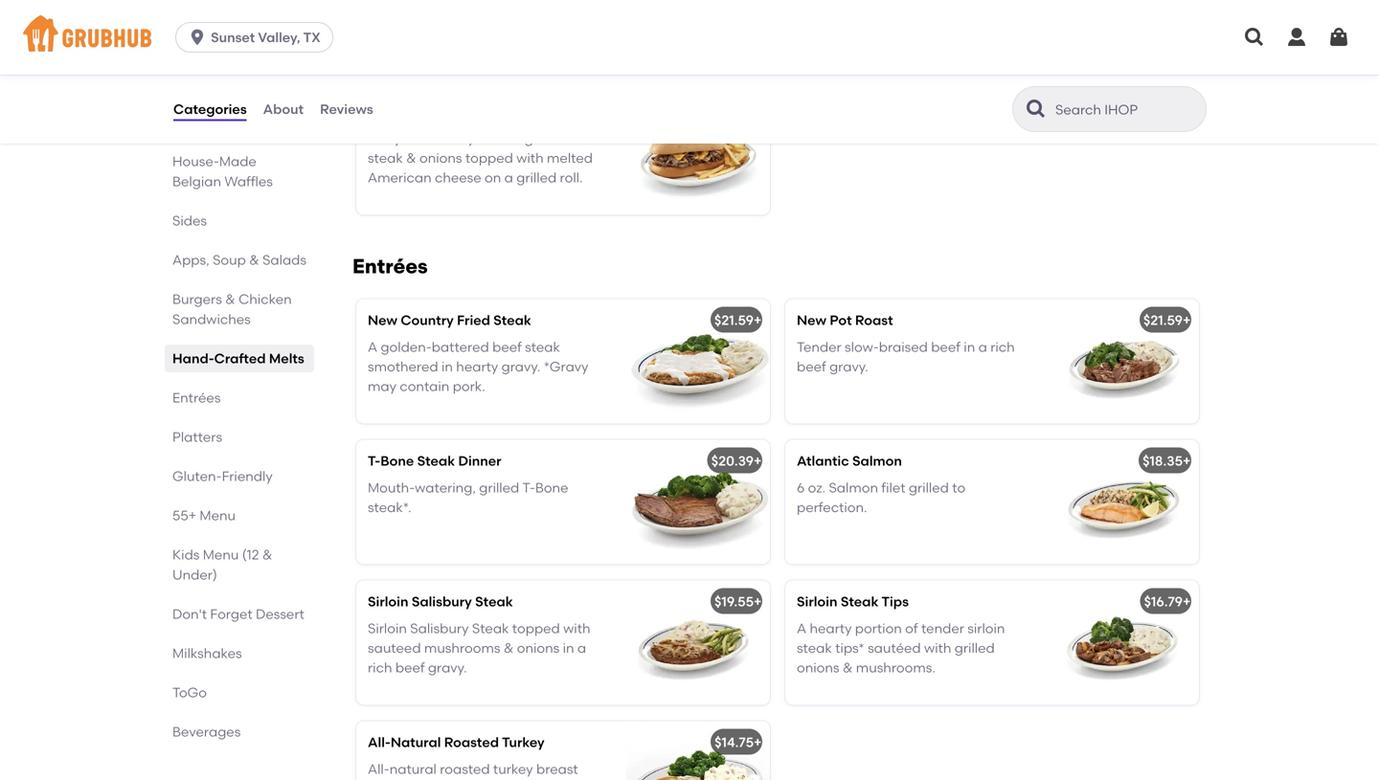 Task type: locate. For each thing, give the bounding box(es) containing it.
0 horizontal spatial new
[[368, 312, 397, 328]]

0 vertical spatial hearty
[[456, 359, 498, 375]]

crafted
[[214, 351, 266, 367]]

about button
[[262, 75, 305, 144]]

0 horizontal spatial to
[[451, 130, 464, 147]]

0 vertical spatial to
[[451, 130, 464, 147]]

steak for sirloin salisbury steak topped with sauteed mushrooms & onions in a rich beef gravy.
[[472, 621, 509, 637]]

steak inside sirloin salisbury steak topped with sauteed mushrooms & onions in a rich beef gravy.
[[472, 621, 509, 637]]

0 vertical spatial salisbury
[[412, 594, 472, 610]]

grilled down dinner
[[479, 480, 519, 496]]

$16.79
[[1144, 594, 1183, 610]]

steak
[[368, 150, 403, 166], [525, 339, 560, 356], [797, 640, 832, 657]]

sirloin up the melted
[[568, 130, 606, 147]]

onions down comes
[[419, 150, 462, 166]]

roasted
[[440, 762, 490, 778]]

1 horizontal spatial $21.59 +
[[1143, 312, 1191, 328]]

a hearty portion of tender sirloin steak tips* sautéed with grilled onions & mushrooms.
[[797, 621, 1005, 676]]

1 vertical spatial menu
[[203, 547, 239, 563]]

topped inside philly comes to you with grilled sirloin steak & onions topped with melted american cheese on a grilled roll.
[[465, 150, 513, 166]]

onions inside a hearty portion of tender sirloin steak tips* sautéed with grilled onions & mushrooms.
[[797, 660, 839, 676]]

grilled right filet
[[909, 480, 949, 496]]

all- inside 'all-natural roasted turkey breast'
[[368, 762, 390, 778]]

atlantic salmon image
[[1055, 440, 1199, 564]]

salisbury
[[412, 594, 472, 610], [410, 621, 469, 637]]

1 vertical spatial salisbury
[[410, 621, 469, 637]]

0 horizontal spatial sirloin
[[568, 130, 606, 147]]

in
[[964, 339, 975, 356], [441, 359, 453, 375], [563, 640, 574, 657]]

0 vertical spatial salmon
[[852, 453, 902, 469]]

beef right battered
[[492, 339, 522, 356]]

turkey
[[493, 762, 533, 778]]

new country fried steak
[[368, 312, 531, 328]]

0 horizontal spatial gravy.
[[428, 660, 467, 676]]

0 vertical spatial all-
[[368, 734, 391, 751]]

*gravy
[[544, 359, 588, 375]]

menu
[[200, 508, 236, 524], [203, 547, 239, 563]]

steak for sirloin salisbury steak
[[475, 594, 513, 610]]

melts
[[269, 351, 304, 367]]

tx
[[303, 29, 321, 45]]

gluten-friendly
[[172, 468, 273, 485]]

0 horizontal spatial hearty
[[456, 359, 498, 375]]

hearty up pork.
[[456, 359, 498, 375]]

forget
[[210, 606, 252, 622]]

0 vertical spatial a
[[368, 339, 377, 356]]

1 vertical spatial all-
[[368, 762, 390, 778]]

1 philly from the top
[[368, 103, 403, 120]]

+ for a hearty portion of tender sirloin steak tips* sautéed with grilled onions & mushrooms.
[[1183, 594, 1191, 610]]

grilled inside 6 oz. salmon filet grilled to perfection.
[[909, 480, 949, 496]]

philly inside philly comes to you with grilled sirloin steak & onions topped with melted american cheese on a grilled roll.
[[368, 130, 401, 147]]

0 horizontal spatial a
[[368, 339, 377, 356]]

1 horizontal spatial a
[[577, 640, 586, 657]]

0 vertical spatial a
[[504, 169, 513, 186]]

kids
[[172, 547, 200, 563]]

0 horizontal spatial svg image
[[188, 28, 207, 47]]

roasted
[[444, 734, 499, 751]]

steak inside philly comes to you with grilled sirloin steak & onions topped with melted american cheese on a grilled roll.
[[368, 150, 403, 166]]

& right (12
[[262, 547, 272, 563]]

salmon down atlantic salmon
[[829, 480, 878, 496]]

1 horizontal spatial entrées
[[352, 254, 428, 279]]

0 horizontal spatial a
[[504, 169, 513, 186]]

entrées up platters
[[172, 390, 221, 406]]

bone inside mouth-watering, grilled t-bone steak*.
[[535, 480, 568, 496]]

mushrooms.
[[856, 660, 936, 676]]

a for a golden-battered beef steak smothered in hearty gravy.  *gravy may contain pork.
[[368, 339, 377, 356]]

+ for mouth-watering, grilled t-bone steak*.
[[754, 453, 762, 469]]

to inside 6 oz. salmon filet grilled to perfection.
[[952, 480, 965, 496]]

salads
[[262, 252, 306, 268]]

& down tips*
[[843, 660, 853, 676]]

gravy. left the *gravy on the top
[[501, 359, 540, 375]]

country
[[401, 312, 454, 328]]

svg image inside sunset valley, tx button
[[188, 28, 207, 47]]

mushrooms
[[424, 640, 500, 657]]

0 vertical spatial menu
[[200, 508, 236, 524]]

menu right '55+'
[[200, 508, 236, 524]]

salisbury up 'mushrooms'
[[412, 594, 472, 610]]

salisbury down sirloin salisbury steak
[[410, 621, 469, 637]]

0 horizontal spatial in
[[441, 359, 453, 375]]

0 vertical spatial onions
[[419, 150, 462, 166]]

$21.59 for a golden-battered beef steak smothered in hearty gravy.  *gravy may contain pork.
[[714, 312, 754, 328]]

sirloin for sirloin
[[368, 594, 408, 610]]

& up sandwiches
[[225, 291, 235, 307]]

beef
[[492, 339, 522, 356], [931, 339, 961, 356], [797, 359, 826, 375], [395, 660, 425, 676]]

topped
[[465, 150, 513, 166], [512, 621, 560, 637]]

portion
[[855, 621, 902, 637]]

philly cheese steak stacker
[[368, 103, 550, 120]]

grilled down tender
[[955, 640, 995, 657]]

0 horizontal spatial bone
[[380, 453, 414, 469]]

platters
[[172, 429, 222, 445]]

hearty up tips*
[[810, 621, 852, 637]]

2 $21.59 + from the left
[[1143, 312, 1191, 328]]

melted
[[547, 150, 593, 166]]

t-
[[368, 453, 380, 469], [522, 480, 535, 496]]

steak up you
[[459, 103, 497, 120]]

& up american
[[406, 150, 416, 166]]

1 vertical spatial a
[[978, 339, 987, 356]]

steak up sirloin salisbury steak topped with sauteed mushrooms & onions in a rich beef gravy.
[[475, 594, 513, 610]]

steak left tips*
[[797, 640, 832, 657]]

1 horizontal spatial in
[[563, 640, 574, 657]]

1 vertical spatial topped
[[512, 621, 560, 637]]

$21.59
[[714, 312, 754, 328], [1143, 312, 1183, 328]]

salisbury for sirloin salisbury steak
[[412, 594, 472, 610]]

philly
[[368, 103, 403, 120], [368, 130, 401, 147]]

2 vertical spatial a
[[577, 640, 586, 657]]

$21.59 + for a golden-battered beef steak smothered in hearty gravy.  *gravy may contain pork.
[[714, 312, 762, 328]]

$21.59 + for tender slow-braised beef in a rich beef gravy.
[[1143, 312, 1191, 328]]

1 vertical spatial philly
[[368, 130, 401, 147]]

valley,
[[258, 29, 300, 45]]

sirloin steak tips
[[797, 594, 909, 610]]

& right 'mushrooms'
[[504, 640, 514, 657]]

oz.
[[808, 480, 826, 496]]

a inside a hearty portion of tender sirloin steak tips* sautéed with grilled onions & mushrooms.
[[797, 621, 806, 637]]

1 vertical spatial to
[[952, 480, 965, 496]]

1 vertical spatial a
[[797, 621, 806, 637]]

& inside kids menu (12 & under)
[[262, 547, 272, 563]]

steak up 'watering,'
[[417, 453, 455, 469]]

topped inside sirloin salisbury steak topped with sauteed mushrooms & onions in a rich beef gravy.
[[512, 621, 560, 637]]

svg image
[[1243, 26, 1266, 49]]

0 vertical spatial steak
[[368, 150, 403, 166]]

grilled up the melted
[[525, 130, 565, 147]]

Search IHOP search field
[[1053, 101, 1200, 119]]

t- inside mouth-watering, grilled t-bone steak*.
[[522, 480, 535, 496]]

menu left (12
[[203, 547, 239, 563]]

steak inside a hearty portion of tender sirloin steak tips* sautéed with grilled onions & mushrooms.
[[797, 640, 832, 657]]

gravy. down 'mushrooms'
[[428, 660, 467, 676]]

2 horizontal spatial svg image
[[1327, 26, 1350, 49]]

entrées
[[352, 254, 428, 279], [172, 390, 221, 406]]

+ for sirloin salisbury steak topped with sauteed mushrooms & onions in a rich beef gravy.
[[754, 594, 762, 610]]

a for a hearty portion of tender sirloin steak tips* sautéed with grilled onions & mushrooms.
[[797, 621, 806, 637]]

0 vertical spatial in
[[964, 339, 975, 356]]

0 horizontal spatial $21.59 +
[[714, 312, 762, 328]]

2 horizontal spatial onions
[[797, 660, 839, 676]]

6
[[797, 480, 805, 496]]

onions right 'mushrooms'
[[517, 640, 560, 657]]

2 new from the left
[[797, 312, 826, 328]]

1 vertical spatial in
[[441, 359, 453, 375]]

onions inside sirloin salisbury steak topped with sauteed mushrooms & onions in a rich beef gravy.
[[517, 640, 560, 657]]

sirloin
[[568, 130, 606, 147], [968, 621, 1005, 637]]

onions
[[419, 150, 462, 166], [517, 640, 560, 657], [797, 660, 839, 676]]

philly for philly comes to you with grilled sirloin steak & onions topped with melted american cheese on a grilled roll.
[[368, 130, 401, 147]]

all- for natural
[[368, 734, 391, 751]]

sirloin for a
[[797, 594, 837, 610]]

salisbury inside sirloin salisbury steak topped with sauteed mushrooms & onions in a rich beef gravy.
[[410, 621, 469, 637]]

new country fried steak image
[[626, 299, 770, 424]]

1 vertical spatial sirloin
[[968, 621, 1005, 637]]

sirloin inside philly comes to you with grilled sirloin steak & onions topped with melted american cheese on a grilled roll.
[[568, 130, 606, 147]]

1 vertical spatial rich
[[368, 660, 392, 676]]

2 horizontal spatial steak
[[797, 640, 832, 657]]

t-bone steak dinner
[[368, 453, 501, 469]]

philly comes to you with grilled sirloin steak & onions topped with melted american cheese on a grilled roll.
[[368, 130, 606, 186]]

0 horizontal spatial onions
[[419, 150, 462, 166]]

gravy. for hearty
[[501, 359, 540, 375]]

steak up 'mushrooms'
[[472, 621, 509, 637]]

don't
[[172, 606, 207, 622]]

menu for 55+
[[200, 508, 236, 524]]

natural
[[391, 734, 441, 751]]

to left you
[[451, 130, 464, 147]]

1 vertical spatial entrées
[[172, 390, 221, 406]]

0 vertical spatial rich
[[990, 339, 1015, 356]]

1 vertical spatial salmon
[[829, 480, 878, 496]]

entrées up 'country'
[[352, 254, 428, 279]]

hearty inside a hearty portion of tender sirloin steak tips* sautéed with grilled onions & mushrooms.
[[810, 621, 852, 637]]

a
[[504, 169, 513, 186], [978, 339, 987, 356], [577, 640, 586, 657]]

&
[[406, 150, 416, 166], [249, 252, 259, 268], [225, 291, 235, 307], [262, 547, 272, 563], [504, 640, 514, 657], [843, 660, 853, 676]]

togo
[[172, 685, 207, 701]]

steak up american
[[368, 150, 403, 166]]

1 horizontal spatial gravy.
[[501, 359, 540, 375]]

braised
[[879, 339, 928, 356]]

1 horizontal spatial steak
[[525, 339, 560, 356]]

new up tender
[[797, 312, 826, 328]]

turkey
[[502, 734, 545, 751]]

+ for all-natural roasted turkey breast
[[754, 734, 762, 751]]

with
[[494, 130, 521, 147], [516, 150, 544, 166], [563, 621, 590, 637], [924, 640, 951, 657]]

sirloin salisbury steak image
[[626, 581, 770, 705]]

new up "golden-" in the left of the page
[[368, 312, 397, 328]]

2 vertical spatial in
[[563, 640, 574, 657]]

gravy. inside a golden-battered beef steak smothered in hearty gravy.  *gravy may contain pork.
[[501, 359, 540, 375]]

new
[[368, 312, 397, 328], [797, 312, 826, 328]]

steak inside a golden-battered beef steak smothered in hearty gravy.  *gravy may contain pork.
[[525, 339, 560, 356]]

a inside sirloin salisbury steak topped with sauteed mushrooms & onions in a rich beef gravy.
[[577, 640, 586, 657]]

grilled left roll.
[[516, 169, 557, 186]]

55+ menu
[[172, 508, 236, 524]]

2 horizontal spatial a
[[978, 339, 987, 356]]

gravy. inside 'tender slow-braised beef in a rich beef gravy.'
[[829, 359, 868, 375]]

all- down 'all-natural roasted turkey'
[[368, 762, 390, 778]]

1 vertical spatial onions
[[517, 640, 560, 657]]

1 horizontal spatial bone
[[535, 480, 568, 496]]

made
[[219, 153, 257, 170]]

2 horizontal spatial gravy.
[[829, 359, 868, 375]]

waffles
[[224, 173, 273, 190]]

$18.35 +
[[1143, 453, 1191, 469]]

1 horizontal spatial t-
[[522, 480, 535, 496]]

milkshakes
[[172, 645, 242, 662]]

sirloin right tender
[[968, 621, 1005, 637]]

beef down sauteed at bottom
[[395, 660, 425, 676]]

55+
[[172, 508, 196, 524]]

$20.39 +
[[711, 453, 762, 469]]

all-
[[368, 734, 391, 751], [368, 762, 390, 778]]

1 horizontal spatial rich
[[990, 339, 1015, 356]]

& inside sirloin salisbury steak topped with sauteed mushrooms & onions in a rich beef gravy.
[[504, 640, 514, 657]]

philly left comes
[[368, 130, 401, 147]]

1 horizontal spatial new
[[797, 312, 826, 328]]

american
[[368, 169, 432, 186]]

t- up mouth-
[[368, 453, 380, 469]]

bone
[[380, 453, 414, 469], [535, 480, 568, 496]]

onions down tips*
[[797, 660, 839, 676]]

$14.75 +
[[715, 734, 762, 751]]

categories button
[[172, 75, 248, 144]]

cheese
[[435, 169, 481, 186]]

0 horizontal spatial $21.59
[[714, 312, 754, 328]]

1 new from the left
[[368, 312, 397, 328]]

steak
[[459, 103, 497, 120], [493, 312, 531, 328], [417, 453, 455, 469], [475, 594, 513, 610], [841, 594, 879, 610], [472, 621, 509, 637]]

dinner
[[458, 453, 501, 469]]

all- up natural
[[368, 734, 391, 751]]

& right soup
[[249, 252, 259, 268]]

1 all- from the top
[[368, 734, 391, 751]]

menu inside kids menu (12 & under)
[[203, 547, 239, 563]]

beef inside a golden-battered beef steak smothered in hearty gravy.  *gravy may contain pork.
[[492, 339, 522, 356]]

salmon up filet
[[852, 453, 902, 469]]

1 $21.59 from the left
[[714, 312, 754, 328]]

cheese
[[406, 103, 456, 120]]

new nashville hot chicken melt image
[[626, 0, 770, 74]]

2 all- from the top
[[368, 762, 390, 778]]

all-natural roasted turkey image
[[626, 722, 770, 781]]

steak up the *gravy on the top
[[525, 339, 560, 356]]

1 vertical spatial steak
[[525, 339, 560, 356]]

beef right braised
[[931, 339, 961, 356]]

2 $21.59 from the left
[[1143, 312, 1183, 328]]

1 horizontal spatial a
[[797, 621, 806, 637]]

1 vertical spatial hearty
[[810, 621, 852, 637]]

2 philly from the top
[[368, 130, 401, 147]]

2 horizontal spatial in
[[964, 339, 975, 356]]

1 horizontal spatial sirloin
[[968, 621, 1005, 637]]

svg image
[[1285, 26, 1308, 49], [1327, 26, 1350, 49], [188, 28, 207, 47]]

2 vertical spatial steak
[[797, 640, 832, 657]]

0 horizontal spatial t-
[[368, 453, 380, 469]]

0 vertical spatial t-
[[368, 453, 380, 469]]

a
[[368, 339, 377, 356], [797, 621, 806, 637]]

+ for a golden-battered beef steak smothered in hearty gravy.  *gravy may contain pork.
[[754, 312, 762, 328]]

0 vertical spatial sirloin
[[568, 130, 606, 147]]

1 horizontal spatial to
[[952, 480, 965, 496]]

1 horizontal spatial onions
[[517, 640, 560, 657]]

$19.55
[[714, 594, 754, 610]]

a down sirloin steak tips
[[797, 621, 806, 637]]

t-bone steak dinner image
[[626, 440, 770, 564]]

t- right 'watering,'
[[522, 480, 535, 496]]

gravy. down slow-
[[829, 359, 868, 375]]

1 vertical spatial bone
[[535, 480, 568, 496]]

categories
[[173, 101, 247, 117]]

a left "golden-" in the left of the page
[[368, 339, 377, 356]]

0 horizontal spatial rich
[[368, 660, 392, 676]]

2 vertical spatial onions
[[797, 660, 839, 676]]

a inside a golden-battered beef steak smothered in hearty gravy.  *gravy may contain pork.
[[368, 339, 377, 356]]

to right filet
[[952, 480, 965, 496]]

1 horizontal spatial hearty
[[810, 621, 852, 637]]

0 horizontal spatial steak
[[368, 150, 403, 166]]

philly left cheese
[[368, 103, 403, 120]]

sirloin salisbury steak topped with sauteed mushrooms & onions in a rich beef gravy.
[[368, 621, 590, 676]]

0 vertical spatial philly
[[368, 103, 403, 120]]

new for new country fried steak
[[368, 312, 397, 328]]

1 $21.59 + from the left
[[714, 312, 762, 328]]

sauteed
[[368, 640, 421, 657]]

rich
[[990, 339, 1015, 356], [368, 660, 392, 676]]

steak right the fried
[[493, 312, 531, 328]]

$21.59 +
[[714, 312, 762, 328], [1143, 312, 1191, 328]]

a inside 'tender slow-braised beef in a rich beef gravy.'
[[978, 339, 987, 356]]

0 vertical spatial topped
[[465, 150, 513, 166]]

1 horizontal spatial $21.59
[[1143, 312, 1183, 328]]

with inside a hearty portion of tender sirloin steak tips* sautéed with grilled onions & mushrooms.
[[924, 640, 951, 657]]

1 vertical spatial t-
[[522, 480, 535, 496]]

0 vertical spatial bone
[[380, 453, 414, 469]]



Task type: describe. For each thing, give the bounding box(es) containing it.
grilled inside mouth-watering, grilled t-bone steak*.
[[479, 480, 519, 496]]

roast
[[855, 312, 893, 328]]

& inside burgers & chicken sandwiches
[[225, 291, 235, 307]]

rich inside sirloin salisbury steak topped with sauteed mushrooms & onions in a rich beef gravy.
[[368, 660, 392, 676]]

stacker
[[500, 103, 550, 120]]

6 oz. salmon filet grilled to perfection.
[[797, 480, 965, 516]]

tender
[[797, 339, 842, 356]]

in inside 'tender slow-braised beef in a rich beef gravy.'
[[964, 339, 975, 356]]

steak for philly cheese steak stacker
[[459, 103, 497, 120]]

tips
[[882, 594, 909, 610]]

new pot roast image
[[1055, 299, 1199, 424]]

steak up portion
[[841, 594, 879, 610]]

(12
[[242, 547, 259, 563]]

onions inside philly comes to you with grilled sirloin steak & onions topped with melted american cheese on a grilled roll.
[[419, 150, 462, 166]]

& inside philly comes to you with grilled sirloin steak & onions topped with melted american cheese on a grilled roll.
[[406, 150, 416, 166]]

soup
[[213, 252, 246, 268]]

chicken
[[239, 291, 292, 307]]

comes
[[404, 130, 448, 147]]

salisbury for sirloin salisbury steak topped with sauteed mushrooms & onions in a rich beef gravy.
[[410, 621, 469, 637]]

dessert
[[256, 606, 304, 622]]

beef inside sirloin salisbury steak topped with sauteed mushrooms & onions in a rich beef gravy.
[[395, 660, 425, 676]]

new pot roast
[[797, 312, 893, 328]]

about
[[263, 101, 304, 117]]

beef down tender
[[797, 359, 826, 375]]

sunset
[[211, 29, 255, 45]]

belgian
[[172, 173, 221, 190]]

$19.55 +
[[714, 594, 762, 610]]

atlantic
[[797, 453, 849, 469]]

rich inside 'tender slow-braised beef in a rich beef gravy.'
[[990, 339, 1015, 356]]

fried
[[457, 312, 490, 328]]

$16.79 +
[[1144, 594, 1191, 610]]

kids menu (12 & under)
[[172, 547, 272, 583]]

all- for natural
[[368, 762, 390, 778]]

a inside philly comes to you with grilled sirloin steak & onions topped with melted american cheese on a grilled roll.
[[504, 169, 513, 186]]

$14.75
[[715, 734, 754, 751]]

sunset valley, tx
[[211, 29, 321, 45]]

+ for 6 oz. salmon filet grilled to perfection.
[[1183, 453, 1191, 469]]

0 vertical spatial entrées
[[352, 254, 428, 279]]

tender
[[921, 621, 964, 637]]

salmon inside 6 oz. salmon filet grilled to perfection.
[[829, 480, 878, 496]]

of
[[905, 621, 918, 637]]

1 horizontal spatial svg image
[[1285, 26, 1308, 49]]

pork.
[[453, 378, 485, 394]]

reviews
[[320, 101, 373, 117]]

gluten-
[[172, 468, 222, 485]]

atlantic salmon
[[797, 453, 902, 469]]

don't forget dessert
[[172, 606, 304, 622]]

natural
[[390, 762, 437, 778]]

with inside sirloin salisbury steak topped with sauteed mushrooms & onions in a rich beef gravy.
[[563, 621, 590, 637]]

cali roasted turkey melt image
[[1055, 0, 1199, 74]]

0 horizontal spatial entrées
[[172, 390, 221, 406]]

tips*
[[835, 640, 865, 657]]

all-natural roasted turkey breast
[[368, 762, 578, 781]]

hand-
[[172, 351, 214, 367]]

in inside sirloin salisbury steak topped with sauteed mushrooms & onions in a rich beef gravy.
[[563, 640, 574, 657]]

hearty inside a golden-battered beef steak smothered in hearty gravy.  *gravy may contain pork.
[[456, 359, 498, 375]]

beverages
[[172, 724, 241, 740]]

apps,
[[172, 252, 209, 268]]

gravy. inside sirloin salisbury steak topped with sauteed mushrooms & onions in a rich beef gravy.
[[428, 660, 467, 676]]

$20.39
[[711, 453, 754, 469]]

in inside a golden-battered beef steak smothered in hearty gravy.  *gravy may contain pork.
[[441, 359, 453, 375]]

to inside philly comes to you with grilled sirloin steak & onions topped with melted american cheese on a grilled roll.
[[451, 130, 464, 147]]

house-made belgian waffles
[[172, 153, 273, 190]]

+ for tender slow-braised beef in a rich beef gravy.
[[1183, 312, 1191, 328]]

contain
[[400, 378, 449, 394]]

& inside a hearty portion of tender sirloin steak tips* sautéed with grilled onions & mushrooms.
[[843, 660, 853, 676]]

reviews button
[[319, 75, 374, 144]]

gravy. for beef
[[829, 359, 868, 375]]

grilled inside a hearty portion of tender sirloin steak tips* sautéed with grilled onions & mushrooms.
[[955, 640, 995, 657]]

under)
[[172, 567, 217, 583]]

roll.
[[560, 169, 583, 186]]

smothered
[[368, 359, 438, 375]]

house-
[[172, 153, 219, 170]]

new for new pot roast
[[797, 312, 826, 328]]

sirloin inside a hearty portion of tender sirloin steak tips* sautéed with grilled onions & mushrooms.
[[968, 621, 1005, 637]]

sirloin inside sirloin salisbury steak topped with sauteed mushrooms & onions in a rich beef gravy.
[[368, 621, 407, 637]]

apps, soup & salads
[[172, 252, 306, 268]]

burgers & chicken sandwiches
[[172, 291, 292, 328]]

$21.59 for tender slow-braised beef in a rich beef gravy.
[[1143, 312, 1183, 328]]

philly for philly cheese steak stacker
[[368, 103, 403, 120]]

sirloin steak tips image
[[1055, 581, 1199, 705]]

sautéed
[[868, 640, 921, 657]]

perfection.
[[797, 499, 867, 516]]

sunset valley, tx button
[[175, 22, 341, 53]]

a golden-battered beef steak smothered in hearty gravy.  *gravy may contain pork.
[[368, 339, 588, 394]]

menu for kids
[[203, 547, 239, 563]]

steak*.
[[368, 499, 411, 516]]

watering,
[[415, 480, 476, 496]]

filet
[[881, 480, 906, 496]]

friendly
[[222, 468, 273, 485]]

sirloin salisbury steak
[[368, 594, 513, 610]]

sandwiches
[[172, 311, 251, 328]]

golden-
[[381, 339, 432, 356]]

main navigation navigation
[[0, 0, 1379, 75]]

search icon image
[[1025, 98, 1048, 121]]

pot
[[830, 312, 852, 328]]

mouth-
[[368, 480, 415, 496]]

steak for t-bone steak dinner
[[417, 453, 455, 469]]

all-natural roasted turkey
[[368, 734, 545, 751]]

hand-crafted melts
[[172, 351, 304, 367]]

$18.35
[[1143, 453, 1183, 469]]

burgers
[[172, 291, 222, 307]]

philly cheese steak stacker image
[[626, 90, 770, 215]]

you
[[468, 130, 491, 147]]



Task type: vqa. For each thing, say whether or not it's contained in the screenshot.
the right $21.59
yes



